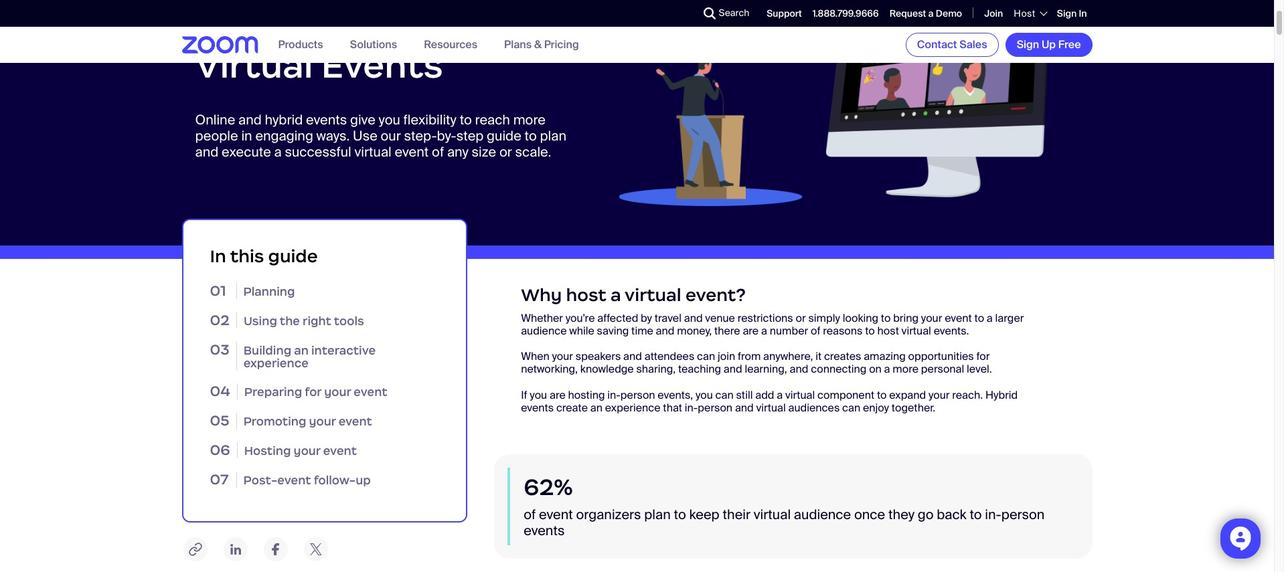 Task type: describe. For each thing, give the bounding box(es) containing it.
execute
[[222, 143, 271, 161]]

event?
[[686, 284, 746, 306]]

time
[[631, 324, 653, 338]]

the
[[280, 314, 300, 328]]

online and hybrid events give you flexibility to reach more people in engaging ways. use our step-by-step guide to plan and execute a successful virtual event of any size or scale.
[[195, 111, 566, 161]]

events inside the 62% of event organizers plan to keep their virtual audience once they go back to in-person events
[[524, 523, 565, 540]]

social sharing element
[[182, 536, 467, 563]]

06
[[210, 441, 230, 459]]

there
[[714, 324, 740, 338]]

event inside the 62% of event organizers plan to keep their virtual audience once they go back to in-person events
[[539, 506, 573, 524]]

plans
[[504, 38, 532, 52]]

62% of event organizers plan to keep their virtual audience once they go back to in-person events
[[524, 473, 1045, 540]]

this
[[230, 246, 264, 267]]

their
[[723, 506, 751, 524]]

1 vertical spatial hosting
[[244, 444, 291, 459]]

personal
[[921, 362, 964, 376]]

looking
[[843, 311, 878, 325]]

organizers
[[576, 506, 641, 524]]

affected
[[597, 311, 638, 325]]

in this guide
[[210, 246, 318, 267]]

post-event follow-up
[[243, 473, 371, 488]]

hybrid
[[265, 111, 303, 128]]

scale.
[[515, 143, 551, 161]]

sign for sign up free
[[1017, 37, 1039, 52]]

& inside 'your ultimate guide to planning & hosting virtual events'
[[405, 5, 429, 49]]

virtual inside the 62% of event organizers plan to keep their virtual audience once they go back to in-person events
[[754, 506, 791, 524]]

speakers
[[576, 350, 621, 364]]

resources button
[[424, 38, 477, 52]]

hybrid
[[986, 388, 1018, 402]]

a left 'number'
[[761, 324, 767, 338]]

support link
[[767, 7, 802, 19]]

events.
[[934, 324, 969, 338]]

more inside "online and hybrid events give you flexibility to reach more people in engaging ways. use our step-by-step guide to plan and execute a successful virtual event of any size or scale."
[[513, 111, 546, 128]]

host button
[[1014, 7, 1046, 19]]

audiences
[[788, 401, 840, 415]]

pricing
[[544, 38, 579, 52]]

in
[[241, 127, 252, 144]]

together.
[[892, 401, 936, 415]]

when your speakers and attendees can join from anywhere, it creates amazing opportunities for networking, knowledge sharing, teaching and learning, and connecting on a more personal level.
[[521, 350, 992, 376]]

amazing
[[864, 350, 906, 364]]

sharing,
[[636, 362, 676, 376]]

and right by
[[656, 324, 675, 338]]

1 horizontal spatial person
[[698, 401, 733, 415]]

you're
[[566, 311, 595, 325]]

reach
[[475, 111, 510, 128]]

virtual right add
[[785, 388, 815, 402]]

guide
[[446, 0, 548, 10]]

venue
[[705, 311, 735, 325]]

events
[[321, 44, 443, 87]]

online
[[195, 111, 235, 128]]

creates
[[824, 350, 861, 364]]

attendees
[[645, 350, 695, 364]]

keep
[[689, 506, 720, 524]]

successful
[[285, 143, 351, 161]]

a left larger
[[987, 311, 993, 325]]

01
[[210, 282, 226, 300]]

join link
[[984, 7, 1003, 19]]

any
[[447, 143, 469, 161]]

your inside if you are hosting in-person events, you can still add a virtual component to expand your reach. hybrid events create an experience that in-person and virtual audiences can enjoy together.
[[929, 388, 950, 402]]

for inside when your speakers and attendees can join from anywhere, it creates amazing opportunities for networking, knowledge sharing, teaching and learning, and connecting on a more personal level.
[[977, 350, 990, 364]]

follow-
[[314, 473, 356, 488]]

search
[[719, 7, 749, 19]]

or inside whether you're affected by travel and venue restrictions or simply looking to bring your event to a larger audience while saving time and money, there are a number of reasons to host virtual events.
[[796, 311, 806, 325]]

resources
[[424, 38, 477, 52]]

of for planning
[[432, 143, 444, 161]]

whether you're affected by travel and venue restrictions or simply looking to bring your event to a larger audience while saving time and money, there are a number of reasons to host virtual events.
[[521, 311, 1024, 338]]

contact
[[917, 37, 957, 52]]

plans & pricing
[[504, 38, 579, 52]]

promoting
[[243, 414, 306, 429]]

a left demo
[[928, 7, 934, 19]]

up
[[356, 473, 371, 488]]

reasons
[[823, 324, 863, 338]]

request a demo
[[890, 7, 962, 19]]

using the right tools
[[244, 314, 364, 328]]

your
[[195, 0, 275, 10]]

are inside if you are hosting in-person events, you can still add a virtual component to expand your reach. hybrid events create an experience that in-person and virtual audiences can enjoy together.
[[550, 388, 566, 402]]

reach.
[[952, 388, 983, 402]]

join
[[984, 7, 1003, 19]]

and inside if you are hosting in-person events, you can still add a virtual component to expand your reach. hybrid events create an experience that in-person and virtual audiences can enjoy together.
[[735, 401, 754, 415]]

you inside "online and hybrid events give you flexibility to reach more people in engaging ways. use our step-by-step guide to plan and execute a successful virtual event of any size or scale."
[[379, 111, 400, 128]]

post-
[[243, 473, 277, 488]]

and up execute
[[238, 111, 262, 128]]

tools
[[334, 314, 364, 328]]

event inside whether you're affected by travel and venue restrictions or simply looking to bring your event to a larger audience while saving time and money, there are a number of reasons to host virtual events.
[[945, 311, 972, 325]]

sign in
[[1057, 7, 1087, 19]]

0 vertical spatial in
[[1079, 7, 1087, 19]]

whether
[[521, 311, 563, 325]]

and right travel
[[684, 311, 703, 325]]

your inside whether you're affected by travel and venue restrictions or simply looking to bring your event to a larger audience while saving time and money, there are a number of reasons to host virtual events.
[[921, 311, 942, 325]]

go
[[918, 506, 934, 524]]

in- inside the 62% of event organizers plan to keep their virtual audience once they go back to in-person events
[[985, 506, 1001, 524]]

on
[[869, 362, 882, 376]]

to inside 'your ultimate guide to planning & hosting virtual events'
[[195, 5, 234, 49]]

event down hosting your event
[[277, 473, 311, 488]]

right
[[303, 314, 331, 328]]

0 horizontal spatial for
[[305, 385, 321, 400]]

hosting inside 'your ultimate guide to planning & hosting virtual events'
[[438, 5, 578, 49]]

audience inside the 62% of event organizers plan to keep their virtual audience once they go back to in-person events
[[794, 506, 851, 524]]

1 vertical spatial guide
[[268, 246, 318, 267]]

a up affected
[[611, 284, 621, 306]]

solutions
[[350, 38, 397, 52]]

contact sales
[[917, 37, 987, 52]]

your down the preparing for your event
[[309, 414, 336, 429]]

and down the "time"
[[623, 350, 642, 364]]

money,
[[677, 324, 712, 338]]

an inside building an interactive experience
[[294, 343, 309, 358]]

1 horizontal spatial &
[[534, 38, 542, 52]]

building
[[244, 343, 291, 358]]

bring
[[893, 311, 919, 325]]

planning inside 'your ultimate guide to planning & hosting virtual events'
[[242, 5, 397, 49]]

zoom logo image
[[182, 36, 258, 53]]

1 vertical spatial planning
[[243, 284, 295, 299]]

or inside "online and hybrid events give you flexibility to reach more people in engaging ways. use our step-by-step guide to plan and execute a successful virtual event of any size or scale."
[[499, 143, 512, 161]]

networking,
[[521, 362, 578, 376]]

can left enjoy
[[842, 401, 860, 415]]



Task type: locate. For each thing, give the bounding box(es) containing it.
your up promoting your event
[[324, 385, 351, 400]]

event inside "online and hybrid events give you flexibility to reach more people in engaging ways. use our step-by-step guide to plan and execute a successful virtual event of any size or scale."
[[395, 143, 429, 161]]

events left 'create'
[[521, 401, 554, 415]]

experience left that
[[605, 401, 661, 415]]

for up promoting your event
[[305, 385, 321, 400]]

event up 'follow-'
[[323, 444, 357, 459]]

0 vertical spatial events
[[306, 111, 347, 128]]

2 horizontal spatial person
[[1001, 506, 1045, 524]]

host up you're
[[566, 284, 607, 306]]

guide inside "online and hybrid events give you flexibility to reach more people in engaging ways. use our step-by-step guide to plan and execute a successful virtual event of any size or scale."
[[487, 127, 521, 144]]

to
[[195, 5, 234, 49], [460, 111, 472, 128], [525, 127, 537, 144], [881, 311, 891, 325], [975, 311, 984, 325], [865, 324, 875, 338], [877, 388, 887, 402], [674, 506, 686, 524], [970, 506, 982, 524]]

experience inside if you are hosting in-person events, you can still add a virtual component to expand your reach. hybrid events create an experience that in-person and virtual audiences can enjoy together.
[[605, 401, 661, 415]]

events inside "online and hybrid events give you flexibility to reach more people in engaging ways. use our step-by-step guide to plan and execute a successful virtual event of any size or scale."
[[306, 111, 347, 128]]

of inside the 62% of event organizers plan to keep their virtual audience once they go back to in-person events
[[524, 506, 536, 524]]

& right plans at the left of the page
[[534, 38, 542, 52]]

your up post-event follow-up
[[294, 444, 320, 459]]

event down flexibility
[[395, 143, 429, 161]]

virtual inside "online and hybrid events give you flexibility to reach more people in engaging ways. use our step-by-step guide to plan and execute a successful virtual event of any size or scale."
[[355, 143, 392, 161]]

an right 'create'
[[590, 401, 603, 415]]

solutions button
[[350, 38, 397, 52]]

event up opportunities
[[945, 311, 972, 325]]

of up it at the bottom right of page
[[811, 324, 820, 338]]

0 vertical spatial plan
[[540, 127, 566, 144]]

0 horizontal spatial you
[[379, 111, 400, 128]]

size
[[472, 143, 496, 161]]

by-
[[437, 127, 456, 144]]

virtual
[[195, 44, 313, 87]]

create
[[556, 401, 588, 415]]

1 horizontal spatial sign
[[1057, 7, 1077, 19]]

can left join
[[697, 350, 715, 364]]

person
[[621, 388, 655, 402], [698, 401, 733, 415], [1001, 506, 1045, 524]]

more
[[513, 111, 546, 128], [893, 362, 919, 376]]

2 horizontal spatial you
[[696, 388, 713, 402]]

person inside the 62% of event organizers plan to keep their virtual audience once they go back to in-person events
[[1001, 506, 1045, 524]]

audience
[[521, 324, 567, 338], [794, 506, 851, 524]]

to inside if you are hosting in-person events, you can still add a virtual component to expand your reach. hybrid events create an experience that in-person and virtual audiences can enjoy together.
[[877, 388, 887, 402]]

you right the give
[[379, 111, 400, 128]]

in- right that
[[685, 401, 698, 415]]

1 vertical spatial for
[[305, 385, 321, 400]]

hosting your event
[[244, 444, 357, 459]]

1 vertical spatial host
[[877, 324, 899, 338]]

copy link image
[[182, 536, 209, 563]]

search image
[[703, 7, 715, 19], [703, 7, 715, 19]]

audience inside whether you're affected by travel and venue restrictions or simply looking to bring your event to a larger audience while saving time and money, there are a number of reasons to host virtual events.
[[521, 324, 567, 338]]

1 horizontal spatial for
[[977, 350, 990, 364]]

event down 62%
[[539, 506, 573, 524]]

0 vertical spatial planning
[[242, 5, 397, 49]]

event down interactive
[[354, 385, 387, 400]]

sign up free link
[[1005, 33, 1092, 57]]

that
[[663, 401, 682, 415]]

contact sales link
[[906, 33, 999, 57]]

a right execute
[[274, 143, 282, 161]]

0 horizontal spatial sign
[[1017, 37, 1039, 52]]

plans & pricing link
[[504, 38, 579, 52]]

in up free
[[1079, 7, 1087, 19]]

can left the still
[[715, 388, 734, 402]]

your ultimate guide to planning & hosting virtual events
[[195, 0, 578, 87]]

you down teaching
[[696, 388, 713, 402]]

virtual right the still
[[756, 401, 786, 415]]

0 vertical spatial sign
[[1057, 7, 1077, 19]]

you right if
[[530, 388, 547, 402]]

travel
[[655, 311, 682, 325]]

virtual
[[355, 143, 392, 161], [625, 284, 681, 306], [902, 324, 931, 338], [785, 388, 815, 402], [756, 401, 786, 415], [754, 506, 791, 524]]

1.888.799.9666
[[813, 7, 879, 19]]

0 horizontal spatial experience
[[244, 356, 309, 371]]

1 horizontal spatial are
[[743, 324, 759, 338]]

demo
[[936, 7, 962, 19]]

1.888.799.9666 link
[[813, 7, 879, 19]]

our
[[381, 127, 401, 144]]

1 vertical spatial events
[[521, 401, 554, 415]]

speaker on virtual meeting image
[[619, 0, 1079, 206]]

0 horizontal spatial or
[[499, 143, 512, 161]]

opportunities
[[908, 350, 974, 364]]

0 horizontal spatial host
[[566, 284, 607, 306]]

0 vertical spatial guide
[[487, 127, 521, 144]]

1 vertical spatial sign
[[1017, 37, 1039, 52]]

1 horizontal spatial guide
[[487, 127, 521, 144]]

using
[[244, 314, 277, 328]]

0 horizontal spatial in
[[210, 246, 226, 267]]

0 vertical spatial of
[[432, 143, 444, 161]]

1 horizontal spatial plan
[[644, 506, 671, 524]]

of for event?
[[811, 324, 820, 338]]

give
[[350, 111, 375, 128]]

04
[[210, 382, 230, 400]]

events,
[[658, 388, 693, 402]]

why
[[521, 284, 562, 306]]

and left add
[[735, 401, 754, 415]]

plan right reach
[[540, 127, 566, 144]]

audience left once
[[794, 506, 851, 524]]

0 vertical spatial are
[[743, 324, 759, 338]]

in left this
[[210, 246, 226, 267]]

more inside when your speakers and attendees can join from anywhere, it creates amazing opportunities for networking, knowledge sharing, teaching and learning, and connecting on a more personal level.
[[893, 362, 919, 376]]

0 vertical spatial or
[[499, 143, 512, 161]]

larger
[[995, 311, 1024, 325]]

1 horizontal spatial you
[[530, 388, 547, 402]]

step-
[[404, 127, 437, 144]]

step
[[456, 127, 484, 144]]

0 horizontal spatial more
[[513, 111, 546, 128]]

number
[[770, 324, 808, 338]]

anywhere,
[[763, 350, 813, 364]]

you
[[379, 111, 400, 128], [530, 388, 547, 402], [696, 388, 713, 402]]

guide right this
[[268, 246, 318, 267]]

sign left up
[[1017, 37, 1039, 52]]

facebook image
[[262, 536, 289, 563]]

sign for sign in
[[1057, 7, 1077, 19]]

0 horizontal spatial are
[[550, 388, 566, 402]]

1 horizontal spatial in-
[[685, 401, 698, 415]]

in- right back
[[985, 506, 1001, 524]]

1 horizontal spatial more
[[893, 362, 919, 376]]

1 vertical spatial or
[[796, 311, 806, 325]]

planning
[[242, 5, 397, 49], [243, 284, 295, 299]]

1 horizontal spatial or
[[796, 311, 806, 325]]

people
[[195, 127, 238, 144]]

virtual down the give
[[355, 143, 392, 161]]

1 horizontal spatial of
[[524, 506, 536, 524]]

1 vertical spatial are
[[550, 388, 566, 402]]

0 horizontal spatial person
[[621, 388, 655, 402]]

a inside "online and hybrid events give you flexibility to reach more people in engaging ways. use our step-by-step guide to plan and execute a successful virtual event of any size or scale."
[[274, 143, 282, 161]]

0 horizontal spatial an
[[294, 343, 309, 358]]

0 vertical spatial audience
[[521, 324, 567, 338]]

and left it at the bottom right of page
[[790, 362, 808, 376]]

experience
[[244, 356, 309, 371], [605, 401, 661, 415]]

virtual inside whether you're affected by travel and venue restrictions or simply looking to bring your event to a larger audience while saving time and money, there are a number of reasons to host virtual events.
[[902, 324, 931, 338]]

your right 'when'
[[552, 350, 573, 364]]

2 horizontal spatial in-
[[985, 506, 1001, 524]]

62%
[[524, 473, 573, 502]]

sign up free
[[1017, 37, 1081, 52]]

a
[[928, 7, 934, 19], [274, 143, 282, 161], [611, 284, 621, 306], [987, 311, 993, 325], [761, 324, 767, 338], [884, 362, 890, 376], [777, 388, 783, 402]]

and up the still
[[724, 362, 742, 376]]

05
[[210, 412, 229, 430]]

0 horizontal spatial &
[[405, 5, 429, 49]]

0 vertical spatial for
[[977, 350, 990, 364]]

request
[[890, 7, 926, 19]]

0 vertical spatial an
[[294, 343, 309, 358]]

host up amazing
[[877, 324, 899, 338]]

experience inside building an interactive experience
[[244, 356, 309, 371]]

1 horizontal spatial audience
[[794, 506, 851, 524]]

an down using the right tools
[[294, 343, 309, 358]]

virtual right their
[[754, 506, 791, 524]]

a inside when your speakers and attendees can join from anywhere, it creates amazing opportunities for networking, knowledge sharing, teaching and learning, and connecting on a more personal level.
[[884, 362, 890, 376]]

2 vertical spatial of
[[524, 506, 536, 524]]

up
[[1042, 37, 1056, 52]]

events down 62%
[[524, 523, 565, 540]]

of down 62%
[[524, 506, 536, 524]]

0 vertical spatial more
[[513, 111, 546, 128]]

guide
[[487, 127, 521, 144], [268, 246, 318, 267]]

plan inside the 62% of event organizers plan to keep their virtual audience once they go back to in-person events
[[644, 506, 671, 524]]

plan left keep
[[644, 506, 671, 524]]

are
[[743, 324, 759, 338], [550, 388, 566, 402]]

sign in link
[[1057, 7, 1087, 19]]

1 vertical spatial in
[[210, 246, 226, 267]]

07
[[210, 471, 229, 489]]

or left the simply
[[796, 311, 806, 325]]

of inside whether you're affected by travel and venue restrictions or simply looking to bring your event to a larger audience while saving time and money, there are a number of reasons to host virtual events.
[[811, 324, 820, 338]]

2 horizontal spatial of
[[811, 324, 820, 338]]

1 vertical spatial plan
[[644, 506, 671, 524]]

for up reach.
[[977, 350, 990, 364]]

by
[[641, 311, 652, 325]]

if you are hosting in-person events, you can still add a virtual component to expand your reach. hybrid events create an experience that in-person and virtual audiences can enjoy together.
[[521, 388, 1018, 415]]

in- down knowledge
[[607, 388, 621, 402]]

event down the preparing for your event
[[339, 414, 372, 429]]

virtual up by
[[625, 284, 681, 306]]

of inside "online and hybrid events give you flexibility to reach more people in engaging ways. use our step-by-step guide to plan and execute a successful virtual event of any size or scale."
[[432, 143, 444, 161]]

1 horizontal spatial an
[[590, 401, 603, 415]]

your down personal
[[929, 388, 950, 402]]

1 horizontal spatial host
[[877, 324, 899, 338]]

02
[[210, 311, 230, 329]]

request a demo link
[[890, 7, 962, 19]]

preparing
[[244, 385, 302, 400]]

0 horizontal spatial of
[[432, 143, 444, 161]]

can inside when your speakers and attendees can join from anywhere, it creates amazing opportunities for networking, knowledge sharing, teaching and learning, and connecting on a more personal level.
[[697, 350, 715, 364]]

events inside if you are hosting in-person events, you can still add a virtual component to expand your reach. hybrid events create an experience that in-person and virtual audiences can enjoy together.
[[521, 401, 554, 415]]

0 vertical spatial hosting
[[438, 5, 578, 49]]

&
[[405, 5, 429, 49], [534, 38, 542, 52]]

a right add
[[777, 388, 783, 402]]

interactive
[[311, 343, 376, 358]]

join
[[718, 350, 735, 364]]

0 vertical spatial experience
[[244, 356, 309, 371]]

& right solutions
[[405, 5, 429, 49]]

ultimate
[[284, 0, 438, 10]]

it
[[816, 350, 822, 364]]

from
[[738, 350, 761, 364]]

0 horizontal spatial plan
[[540, 127, 566, 144]]

more up expand
[[893, 362, 919, 376]]

1 vertical spatial of
[[811, 324, 820, 338]]

0 horizontal spatial hosting
[[244, 444, 291, 459]]

add
[[755, 388, 774, 402]]

when
[[521, 350, 549, 364]]

1 vertical spatial an
[[590, 401, 603, 415]]

event
[[395, 143, 429, 161], [945, 311, 972, 325], [354, 385, 387, 400], [339, 414, 372, 429], [323, 444, 357, 459], [277, 473, 311, 488], [539, 506, 573, 524]]

0 vertical spatial host
[[566, 284, 607, 306]]

1 horizontal spatial hosting
[[438, 5, 578, 49]]

more up scale.
[[513, 111, 546, 128]]

1 horizontal spatial in
[[1079, 7, 1087, 19]]

None search field
[[654, 3, 707, 24]]

plan inside "online and hybrid events give you flexibility to reach more people in engaging ways. use our step-by-step guide to plan and execute a successful virtual event of any size or scale."
[[540, 127, 566, 144]]

plan
[[540, 127, 566, 144], [644, 506, 671, 524]]

twitter image
[[302, 536, 329, 563]]

can
[[697, 350, 715, 364], [715, 388, 734, 402], [842, 401, 860, 415]]

and down online
[[195, 143, 218, 161]]

level.
[[967, 362, 992, 376]]

products
[[278, 38, 323, 52]]

1 vertical spatial audience
[[794, 506, 851, 524]]

events up successful
[[306, 111, 347, 128]]

audience up 'when'
[[521, 324, 567, 338]]

are down networking,
[[550, 388, 566, 402]]

0 horizontal spatial audience
[[521, 324, 567, 338]]

virtual left events.
[[902, 324, 931, 338]]

events
[[306, 111, 347, 128], [521, 401, 554, 415], [524, 523, 565, 540]]

your right bring
[[921, 311, 942, 325]]

of left any
[[432, 143, 444, 161]]

once
[[854, 506, 885, 524]]

2 vertical spatial events
[[524, 523, 565, 540]]

if
[[521, 388, 527, 402]]

in-
[[607, 388, 621, 402], [685, 401, 698, 415], [985, 506, 1001, 524]]

are inside whether you're affected by travel and venue restrictions or simply looking to bring your event to a larger audience while saving time and money, there are a number of reasons to host virtual events.
[[743, 324, 759, 338]]

sign up free
[[1057, 7, 1077, 19]]

a inside if you are hosting in-person events, you can still add a virtual component to expand your reach. hybrid events create an experience that in-person and virtual audiences can enjoy together.
[[777, 388, 783, 402]]

1 vertical spatial more
[[893, 362, 919, 376]]

1 vertical spatial experience
[[605, 401, 661, 415]]

your inside when your speakers and attendees can join from anywhere, it creates amazing opportunities for networking, knowledge sharing, teaching and learning, and connecting on a more personal level.
[[552, 350, 573, 364]]

experience up preparing
[[244, 356, 309, 371]]

are right there
[[743, 324, 759, 338]]

0 horizontal spatial guide
[[268, 246, 318, 267]]

0 horizontal spatial in-
[[607, 388, 621, 402]]

sales
[[960, 37, 987, 52]]

or right size
[[499, 143, 512, 161]]

and
[[238, 111, 262, 128], [195, 143, 218, 161], [684, 311, 703, 325], [656, 324, 675, 338], [623, 350, 642, 364], [724, 362, 742, 376], [790, 362, 808, 376], [735, 401, 754, 415]]

1 horizontal spatial experience
[[605, 401, 661, 415]]

guide right step
[[487, 127, 521, 144]]

linkedin image
[[222, 536, 249, 563]]

a right the on
[[884, 362, 890, 376]]

they
[[888, 506, 915, 524]]

host inside whether you're affected by travel and venue restrictions or simply looking to bring your event to a larger audience while saving time and money, there are a number of reasons to host virtual events.
[[877, 324, 899, 338]]

an inside if you are hosting in-person events, you can still add a virtual component to expand your reach. hybrid events create an experience that in-person and virtual audiences can enjoy together.
[[590, 401, 603, 415]]

ways.
[[316, 127, 350, 144]]



Task type: vqa. For each thing, say whether or not it's contained in the screenshot.
the customer support agent image
no



